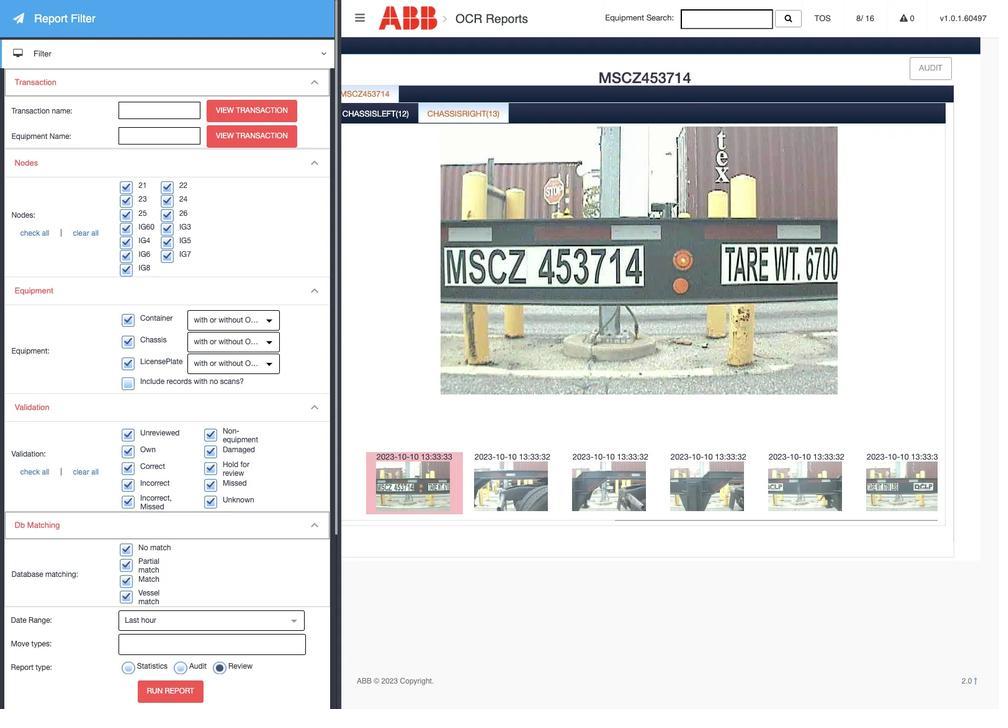 Task type: locate. For each thing, give the bounding box(es) containing it.
ig7
[[179, 250, 191, 259]]

1 horizontal spatial audit
[[919, 63, 943, 73]]

check all for validation
[[20, 468, 49, 477]]

audit down 0 dropdown button
[[919, 63, 943, 73]]

0 horizontal spatial unreviewed
[[140, 429, 180, 438]]

mscz453714 down noreflist
[[184, 219, 234, 228]]

5 10- from the left
[[790, 452, 802, 461]]

review
[[223, 469, 244, 478]]

unreviewed up "own"
[[140, 429, 180, 438]]

2 horizontal spatial report
[[165, 687, 194, 696]]

10
[[410, 452, 419, 461], [508, 452, 517, 461], [606, 452, 615, 461], [704, 452, 713, 461], [802, 452, 811, 461], [900, 452, 909, 461]]

unknown inside row group
[[184, 185, 218, 194]]

view transaction for equipment name:
[[216, 132, 288, 140]]

0 horizontal spatial 2023-10-10 13:33:33
[[377, 452, 452, 461]]

0 horizontal spatial missed
[[140, 502, 164, 511]]

2 check from the top
[[20, 468, 40, 477]]

2 view from the top
[[216, 132, 234, 140]]

menu item containing corrections
[[52, 115, 320, 255]]

menu containing z - moves between lower tabs
[[51, 85, 321, 329]]

images?
[[294, 60, 325, 69]]

clear inside nodes menu item
[[73, 229, 89, 237]]

menu item inside mscz453714 tab list
[[52, 115, 320, 255]]

report right run
[[165, 687, 194, 696]]

3 without from the top
[[219, 360, 243, 368]]

0 vertical spatial match
[[150, 544, 171, 552]]

3 2023- from the left
[[573, 452, 594, 461]]

1 vertical spatial view transaction
[[216, 132, 288, 140]]

review
[[228, 662, 253, 671]]

check for validation
[[20, 468, 40, 477]]

view transaction button
[[207, 100, 297, 122], [207, 125, 297, 148]]

menu
[[51, 85, 321, 329], [4, 149, 330, 607]]

1 vertical spatial unknown
[[184, 185, 218, 194]]

1 vertical spatial check all
[[20, 468, 49, 477]]

no
[[210, 377, 218, 386]]

2 vertical spatial with or without ocr
[[194, 360, 261, 368]]

lower
[[169, 300, 192, 311]]

8/ 16 button
[[844, 0, 887, 37]]

1 with from the top
[[194, 316, 208, 325]]

1 vertical spatial clear all link
[[64, 468, 108, 477]]

report type:
[[11, 663, 52, 672]]

bars image
[[355, 12, 365, 24]]

view for equipment name:
[[216, 132, 234, 140]]

1 vertical spatial missed
[[140, 502, 164, 511]]

check all down validation: at the bottom of the page
[[20, 468, 49, 477]]

between
[[131, 300, 167, 311], [131, 311, 167, 321]]

chassisright(13) link
[[419, 102, 508, 127]]

unreviewed
[[184, 236, 226, 246], [140, 429, 180, 438]]

view
[[216, 106, 234, 115], [216, 132, 234, 140]]

25
[[139, 209, 147, 218]]

0 vertical spatial clear
[[73, 229, 89, 237]]

menu inside report filter navigation
[[4, 149, 330, 607]]

match up hour
[[138, 597, 159, 606]]

0 vertical spatial check all
[[20, 229, 49, 237]]

unknown down the review
[[223, 496, 254, 505]]

1 13:33:33 from the left
[[421, 452, 452, 461]]

1 clear all from the top
[[73, 229, 99, 237]]

8/
[[856, 14, 863, 23]]

-unknown mscz453714 link
[[53, 141, 165, 161]]

clear all
[[73, 229, 99, 237], [73, 468, 99, 477]]

missed down incorrect
[[140, 502, 164, 511]]

all left ig4
[[91, 229, 99, 237]]

check all link inside nodes menu item
[[11, 229, 58, 237]]

chassis
[[140, 336, 167, 344]]

with or without ocr for chassis
[[194, 338, 261, 346]]

0 vertical spatial audit
[[919, 63, 943, 73]]

1 vertical spatial with or without ocr
[[194, 338, 261, 346]]

moves right x
[[101, 311, 128, 321]]

report inside button
[[165, 687, 194, 696]]

1 check all from the top
[[20, 229, 49, 237]]

0 vertical spatial report
[[34, 12, 68, 25]]

between up chassis
[[131, 311, 167, 321]]

- down the name:
[[60, 148, 63, 157]]

|
[[58, 228, 64, 237], [58, 468, 64, 476]]

1 2023- from the left
[[377, 452, 398, 461]]

2 clear from the top
[[73, 468, 89, 477]]

reports
[[486, 12, 528, 25]]

1 view transaction from the top
[[216, 106, 288, 115]]

audit button
[[910, 57, 952, 80]]

2 vertical spatial equipment
[[15, 286, 53, 295]]

1 10- from the left
[[398, 452, 410, 461]]

5 2023- from the left
[[769, 452, 790, 461]]

all left the ocr status
[[42, 229, 49, 237]]

check all inside nodes menu item
[[20, 229, 49, 237]]

None text field
[[119, 102, 200, 119], [119, 127, 200, 145], [119, 102, 200, 119], [119, 127, 200, 145]]

check all for nodes
[[20, 229, 49, 237]]

2 10 from the left
[[508, 452, 517, 461]]

check all down nodes:
[[20, 229, 49, 237]]

1 check from the top
[[20, 229, 40, 237]]

partial
[[138, 557, 159, 566]]

clear all inside nodes menu item
[[73, 229, 99, 237]]

0 horizontal spatial 13:33:33
[[421, 452, 452, 461]]

1 view from the top
[[216, 106, 234, 115]]

0 vertical spatial with or without ocr
[[194, 316, 261, 325]]

3 with from the top
[[194, 360, 208, 368]]

-
[[334, 89, 338, 99], [60, 148, 63, 157], [95, 300, 98, 311], [95, 311, 98, 321]]

1 2023-10-10 13:33:33 from the left
[[377, 452, 452, 461]]

with down tabs
[[194, 316, 208, 325]]

last hour
[[125, 616, 156, 625]]

1 with or without ocr from the top
[[194, 316, 261, 325]]

2 view transaction from the top
[[216, 132, 288, 140]]

1 vertical spatial or
[[210, 338, 217, 346]]

mscz453714 down equipment search:
[[599, 69, 691, 86]]

to
[[94, 63, 104, 73]]

2 vertical spatial without
[[219, 360, 243, 368]]

mscz453714 tab list
[[42, 34, 999, 564]]

2 vertical spatial report
[[165, 687, 194, 696]]

all down validation: at the bottom of the page
[[42, 468, 49, 477]]

None field
[[681, 9, 773, 29], [119, 636, 135, 655], [681, 9, 773, 29], [119, 636, 135, 655]]

1 clear all link from the top
[[64, 229, 108, 237]]

transaction link
[[5, 69, 330, 97]]

report left type:
[[11, 663, 33, 672]]

audit
[[919, 63, 943, 73], [189, 662, 207, 671]]

1 horizontal spatial report
[[34, 12, 68, 25]]

1 vertical spatial unreviewed
[[140, 429, 180, 438]]

0 horizontal spatial audit
[[189, 662, 207, 671]]

1 vertical spatial check
[[20, 468, 40, 477]]

equipment search:
[[605, 13, 681, 22]]

audit inside report filter navigation
[[189, 662, 207, 671]]

include
[[140, 377, 165, 386]]

equipment
[[605, 13, 644, 22], [11, 132, 47, 141], [15, 286, 53, 295]]

4 2023- from the left
[[671, 452, 692, 461]]

unreviewed up ig7
[[184, 236, 226, 246]]

menu containing nodes
[[4, 149, 330, 607]]

1 vertical spatial view transaction button
[[207, 125, 297, 148]]

0 vertical spatial view transaction
[[216, 106, 288, 115]]

tab inside mscz453714 tab list
[[43, 34, 99, 55]]

4 10 from the left
[[704, 452, 713, 461]]

6 10- from the left
[[888, 452, 900, 461]]

0 vertical spatial unknown
[[63, 148, 106, 157]]

1 check all link from the top
[[11, 229, 58, 237]]

tab list containing -unknown mscz453714
[[52, 141, 320, 254]]

missed down the review
[[223, 479, 247, 488]]

1 between from the top
[[131, 300, 167, 311]]

3 with or without ocr from the top
[[194, 360, 261, 368]]

incorrect, missed
[[140, 494, 172, 511]]

show damage images?
[[239, 60, 325, 69]]

hour
[[141, 616, 156, 625]]

1 vertical spatial without
[[219, 338, 243, 346]]

2 check all link from the top
[[11, 468, 58, 477]]

unknown down corrections
[[63, 148, 106, 157]]

1 vertical spatial audit
[[189, 662, 207, 671]]

with for licenseplate
[[194, 360, 208, 368]]

1 | from the top
[[58, 228, 64, 237]]

equipment up the nodes
[[11, 132, 47, 141]]

13:33:33
[[421, 452, 452, 461], [911, 452, 943, 461]]

matching:
[[45, 570, 78, 579]]

2 clear all from the top
[[73, 468, 99, 477]]

- right z
[[95, 300, 98, 311]]

0 horizontal spatial unknown
[[63, 148, 106, 157]]

db matching menu item
[[5, 512, 330, 607]]

clear inside validation 'menu item'
[[73, 468, 89, 477]]

2 vertical spatial or
[[210, 360, 217, 368]]

2 clear all link from the top
[[64, 468, 108, 477]]

with or without ocr
[[194, 316, 261, 325], [194, 338, 261, 346], [194, 360, 261, 368]]

2023-10-10 13:33:32
[[475, 452, 550, 461], [573, 452, 648, 461], [671, 452, 747, 461], [769, 452, 845, 461]]

view transaction for transaction name:
[[216, 106, 288, 115]]

1 clear from the top
[[73, 229, 89, 237]]

clear all link for validation
[[64, 468, 108, 477]]

match up match
[[138, 566, 159, 575]]

match
[[138, 575, 159, 584]]

2023-
[[377, 452, 398, 461], [475, 452, 496, 461], [573, 452, 594, 461], [671, 452, 692, 461], [769, 452, 790, 461], [867, 452, 888, 461]]

missed inside incorrect, missed
[[140, 502, 164, 511]]

between up container
[[131, 300, 167, 311]]

| for validation
[[58, 468, 64, 476]]

row group containing unknown
[[73, 164, 307, 250]]

1 vertical spatial clear all
[[73, 468, 99, 477]]

| up the matching
[[58, 468, 64, 476]]

equipment inside transaction 'menu item'
[[11, 132, 47, 141]]

1 or from the top
[[210, 316, 217, 325]]

2 between from the top
[[131, 311, 167, 321]]

with left no
[[194, 377, 208, 386]]

check down nodes:
[[20, 229, 40, 237]]

validation link
[[5, 394, 330, 422]]

1 vertical spatial clear
[[73, 468, 89, 477]]

1 horizontal spatial 13:33:33
[[911, 452, 943, 461]]

range:
[[29, 616, 52, 625]]

all for 'clear all' link associated with validation
[[91, 468, 99, 477]]

tab
[[43, 34, 99, 55]]

2 with or without ocr from the top
[[194, 338, 261, 346]]

check all link
[[11, 229, 58, 237], [11, 468, 58, 477]]

audit inside button
[[919, 63, 943, 73]]

with or without ocr for licenseplate
[[194, 360, 261, 368]]

match right no
[[150, 544, 171, 552]]

with down images
[[194, 338, 208, 346]]

check all inside validation 'menu item'
[[20, 468, 49, 477]]

all for the check all link inside validation 'menu item'
[[42, 468, 49, 477]]

unreviewed inside row group
[[184, 236, 226, 246]]

move
[[11, 640, 29, 649]]

0 vertical spatial view
[[216, 106, 234, 115]]

0 vertical spatial check all link
[[11, 229, 58, 237]]

2 view transaction button from the top
[[207, 125, 297, 148]]

check inside validation 'menu item'
[[20, 468, 40, 477]]

clear all inside validation 'menu item'
[[73, 468, 99, 477]]

row group
[[73, 164, 307, 250]]

db matching
[[15, 520, 60, 530]]

1 horizontal spatial unreviewed
[[184, 236, 226, 246]]

22
[[179, 181, 188, 190]]

clear all link for nodes
[[64, 229, 108, 237]]

1 vertical spatial report
[[11, 663, 33, 672]]

long arrow up image
[[974, 678, 977, 685]]

audit up run report
[[189, 662, 207, 671]]

0 vertical spatial check
[[20, 229, 40, 237]]

date range:
[[11, 616, 52, 625]]

missed
[[223, 479, 247, 488], [140, 502, 164, 511]]

check inside nodes menu item
[[20, 229, 40, 237]]

results
[[107, 63, 142, 73]]

0 vertical spatial equipment
[[605, 13, 644, 22]]

report left filter
[[34, 12, 68, 25]]

non-
[[223, 427, 239, 435]]

warning image
[[900, 14, 908, 22]]

check all link down nodes:
[[11, 229, 58, 237]]

- mscz453714 link
[[326, 82, 398, 107]]

check all link inside validation 'menu item'
[[11, 468, 58, 477]]

equipment left 'search:' on the top
[[605, 13, 644, 22]]

all left correct
[[91, 468, 99, 477]]

| left the ocr status
[[58, 228, 64, 237]]

without for container
[[219, 316, 243, 325]]

mscz453714 up '21'
[[108, 148, 158, 157]]

equipment for search:
[[605, 13, 644, 22]]

check all link down validation: at the bottom of the page
[[11, 468, 58, 477]]

nodes menu item
[[5, 149, 330, 278]]

1 view transaction button from the top
[[207, 100, 297, 122]]

abb © 2023 copyright.
[[357, 677, 434, 686]]

view transaction button for name:
[[207, 100, 297, 122]]

1 vertical spatial equipment
[[11, 132, 47, 141]]

mscz453714 up chassisleft(12)
[[340, 89, 390, 99]]

0 vertical spatial without
[[219, 316, 243, 325]]

1 without from the top
[[219, 316, 243, 325]]

| inside validation 'menu item'
[[58, 468, 64, 476]]

z
[[86, 300, 92, 311]]

unknown up noreflist
[[184, 185, 218, 194]]

2 2023-10-10 13:33:33 from the left
[[867, 452, 943, 461]]

moves right z
[[101, 300, 128, 311]]

2 horizontal spatial unknown
[[223, 496, 254, 505]]

all
[[42, 229, 49, 237], [91, 229, 99, 237], [42, 468, 49, 477], [91, 468, 99, 477]]

0 button
[[887, 0, 927, 37]]

menu item
[[52, 115, 320, 255]]

0 horizontal spatial report
[[11, 663, 33, 672]]

2 without from the top
[[219, 338, 243, 346]]

with or without ocr for container
[[194, 316, 261, 325]]

unknown inside validation 'menu item'
[[223, 496, 254, 505]]

z - moves between lower tabs x - moves between images
[[86, 300, 213, 321]]

clear for nodes
[[73, 229, 89, 237]]

0 vertical spatial clear all link
[[64, 229, 108, 237]]

back to results
[[69, 63, 142, 73]]

3 13:33:32 from the left
[[715, 452, 747, 461]]

db matching link
[[5, 512, 330, 540]]

mscz453714 inside 'link'
[[108, 148, 158, 157]]

0 vertical spatial |
[[58, 228, 64, 237]]

3 2023-10-10 13:33:32 from the left
[[671, 452, 747, 461]]

2 check all from the top
[[20, 468, 49, 477]]

clear for validation
[[73, 468, 89, 477]]

check down validation: at the bottom of the page
[[20, 468, 40, 477]]

2 with from the top
[[194, 338, 208, 346]]

1 vertical spatial view
[[216, 132, 234, 140]]

2 vertical spatial unknown
[[223, 496, 254, 505]]

damage
[[261, 60, 292, 69]]

without
[[219, 316, 243, 325], [219, 338, 243, 346], [219, 360, 243, 368]]

1 horizontal spatial 2023-10-10 13:33:33
[[867, 452, 943, 461]]

| inside nodes menu item
[[58, 228, 64, 237]]

1 vertical spatial check all link
[[11, 468, 58, 477]]

1 vertical spatial |
[[58, 468, 64, 476]]

equipment for name:
[[11, 132, 47, 141]]

chassisright(13)
[[427, 109, 499, 118]]

tab list containing chassisleft(12)
[[333, 102, 999, 561]]

menu inside mscz453714 tab list
[[51, 85, 321, 329]]

unknown
[[63, 148, 106, 157], [184, 185, 218, 194], [223, 496, 254, 505]]

transaction name:
[[11, 107, 72, 115]]

check all link for nodes
[[11, 229, 58, 237]]

search:
[[646, 13, 674, 22]]

0 vertical spatial unreviewed
[[184, 236, 226, 246]]

3 or from the top
[[210, 360, 217, 368]]

2 | from the top
[[58, 468, 64, 476]]

equipment up equipment:
[[15, 286, 53, 295]]

equipment inside menu item
[[15, 286, 53, 295]]

with up include records with no scans?
[[194, 360, 208, 368]]

matching
[[27, 520, 60, 530]]

correct
[[140, 462, 165, 471]]

0 vertical spatial or
[[210, 316, 217, 325]]

1 horizontal spatial missed
[[223, 479, 247, 488]]

tab list
[[325, 82, 999, 564], [333, 102, 999, 561], [52, 141, 320, 254]]

ig5
[[179, 236, 191, 245]]

2 or from the top
[[210, 338, 217, 346]]

0 vertical spatial clear all
[[73, 229, 99, 237]]

ocr
[[456, 12, 482, 25], [75, 219, 93, 228], [75, 236, 93, 246], [245, 316, 261, 325], [245, 338, 261, 346], [245, 360, 261, 368]]

1 horizontal spatial unknown
[[184, 185, 218, 194]]

0 vertical spatial view transaction button
[[207, 100, 297, 122]]

| for nodes
[[58, 228, 64, 237]]



Task type: describe. For each thing, give the bounding box(es) containing it.
report filter navigation
[[0, 0, 334, 709]]

ig4
[[139, 236, 150, 245]]

- inside 'link'
[[60, 148, 63, 157]]

tab list for corrections
[[52, 141, 320, 254]]

- right x
[[95, 311, 98, 321]]

validation menu item
[[5, 394, 330, 512]]

back
[[69, 63, 91, 73]]

or for chassis
[[210, 338, 217, 346]]

ig3
[[179, 223, 191, 231]]

run
[[147, 687, 163, 696]]

1 2023-10-10 13:33:32 from the left
[[475, 452, 550, 461]]

5 10 from the left
[[802, 452, 811, 461]]

0
[[908, 14, 915, 23]]

©
[[374, 677, 379, 686]]

without for licenseplate
[[219, 360, 243, 368]]

report for report type:
[[11, 663, 33, 672]]

equipment
[[223, 435, 258, 444]]

date
[[11, 616, 26, 625]]

move types:
[[11, 640, 52, 649]]

report filter link
[[0, 0, 334, 37]]

filter
[[71, 12, 96, 25]]

statistics
[[137, 662, 168, 671]]

ocr status
[[75, 236, 118, 246]]

hold for review
[[223, 460, 249, 478]]

chassisleft(12) link
[[334, 102, 418, 127]]

8/ 16
[[856, 14, 874, 23]]

clear all for nodes
[[73, 229, 99, 237]]

check for nodes
[[20, 229, 40, 237]]

images
[[169, 311, 199, 321]]

corrections link
[[52, 115, 320, 144]]

6 10 from the left
[[900, 452, 909, 461]]

abb
[[357, 677, 372, 686]]

x
[[86, 311, 92, 321]]

nodes
[[15, 158, 38, 167]]

damaged
[[223, 446, 255, 454]]

23
[[139, 195, 147, 204]]

nodes link
[[5, 149, 330, 177]]

unreviewed inside validation 'menu item'
[[140, 429, 180, 438]]

chassisleft(12)
[[342, 109, 409, 118]]

- mscz453714
[[334, 89, 390, 99]]

for
[[240, 460, 249, 469]]

copyright.
[[400, 677, 434, 686]]

tab list for - mscz453714
[[333, 102, 999, 561]]

unknown inside the -unknown mscz453714 'link'
[[63, 148, 106, 157]]

3 10 from the left
[[606, 452, 615, 461]]

3 10- from the left
[[594, 452, 606, 461]]

clear all for validation
[[73, 468, 99, 477]]

transaction menu item
[[5, 69, 330, 148]]

include records with no scans?
[[140, 377, 244, 386]]

2 10- from the left
[[496, 452, 508, 461]]

2 2023- from the left
[[475, 452, 496, 461]]

tos
[[815, 14, 831, 23]]

database matching:
[[11, 570, 78, 579]]

2.0
[[962, 677, 974, 686]]

1 10 from the left
[[410, 452, 419, 461]]

database
[[11, 570, 43, 579]]

row group inside mscz453714 tab list
[[73, 164, 307, 250]]

tos button
[[802, 0, 843, 37]]

with for chassis
[[194, 338, 208, 346]]

or for container
[[210, 316, 217, 325]]

2 2023-10-10 13:33:32 from the left
[[573, 452, 648, 461]]

container
[[140, 314, 173, 323]]

4 10- from the left
[[692, 452, 704, 461]]

1 moves from the top
[[101, 300, 128, 311]]

types:
[[31, 640, 52, 649]]

1 13:33:32 from the left
[[519, 452, 550, 461]]

noreflist
[[184, 202, 219, 211]]

-unknown mscz453714
[[60, 148, 158, 157]]

back to results button
[[60, 57, 151, 80]]

show
[[239, 60, 259, 69]]

corrections
[[60, 124, 102, 134]]

equipment menu item
[[5, 278, 330, 394]]

4 with from the top
[[194, 377, 208, 386]]

4 13:33:32 from the left
[[813, 452, 845, 461]]

no match partial match match vessel match
[[138, 544, 171, 606]]

2 13:33:32 from the left
[[617, 452, 648, 461]]

0 vertical spatial missed
[[223, 479, 247, 488]]

ocr reports
[[452, 12, 528, 25]]

with for container
[[194, 316, 208, 325]]

- up chassisleft(12) link
[[334, 89, 338, 99]]

ig6
[[139, 250, 150, 259]]

equipment:
[[11, 347, 50, 355]]

report filter
[[34, 12, 96, 25]]

without for chassis
[[219, 338, 243, 346]]

6 2023- from the left
[[867, 452, 888, 461]]

report for report filter
[[34, 12, 68, 25]]

incorrect,
[[140, 494, 172, 502]]

ig8
[[139, 264, 150, 273]]

ig60
[[139, 223, 154, 231]]

2 13:33:33 from the left
[[911, 452, 943, 461]]

2 moves from the top
[[101, 311, 128, 321]]

records
[[167, 377, 192, 386]]

nodes:
[[11, 211, 35, 219]]

hold
[[223, 460, 238, 469]]

scans?
[[220, 377, 244, 386]]

v1.0.1.60497 button
[[928, 0, 999, 37]]

type:
[[36, 663, 52, 672]]

no
[[138, 544, 148, 552]]

v1.0.1.60497
[[940, 14, 987, 23]]

mscz453714 inside row group
[[184, 219, 234, 228]]

tabs
[[194, 300, 213, 311]]

db
[[15, 520, 25, 530]]

last
[[125, 616, 139, 625]]

search image
[[785, 14, 792, 22]]

21
[[139, 181, 147, 190]]

4 2023-10-10 13:33:32 from the left
[[769, 452, 845, 461]]

or for licenseplate
[[210, 360, 217, 368]]

1 vertical spatial match
[[138, 566, 159, 575]]

tab list containing - mscz453714
[[325, 82, 999, 564]]

check all link for validation
[[11, 468, 58, 477]]

2023
[[381, 677, 398, 686]]

view transaction button for name:
[[207, 125, 297, 148]]

all for nodes's 'clear all' link
[[91, 229, 99, 237]]

2 vertical spatial match
[[138, 597, 159, 606]]

equipment name:
[[11, 132, 71, 141]]

run report button
[[138, 681, 203, 703]]

24
[[179, 195, 188, 204]]

view for transaction name:
[[216, 106, 234, 115]]

name:
[[50, 132, 71, 141]]

name:
[[52, 107, 72, 115]]

vessel
[[138, 589, 160, 597]]

all for the check all link in the nodes menu item
[[42, 229, 49, 237]]

26
[[179, 209, 188, 218]]

validation
[[15, 403, 49, 412]]



Task type: vqa. For each thing, say whether or not it's contained in the screenshot.
top "Reports"
no



